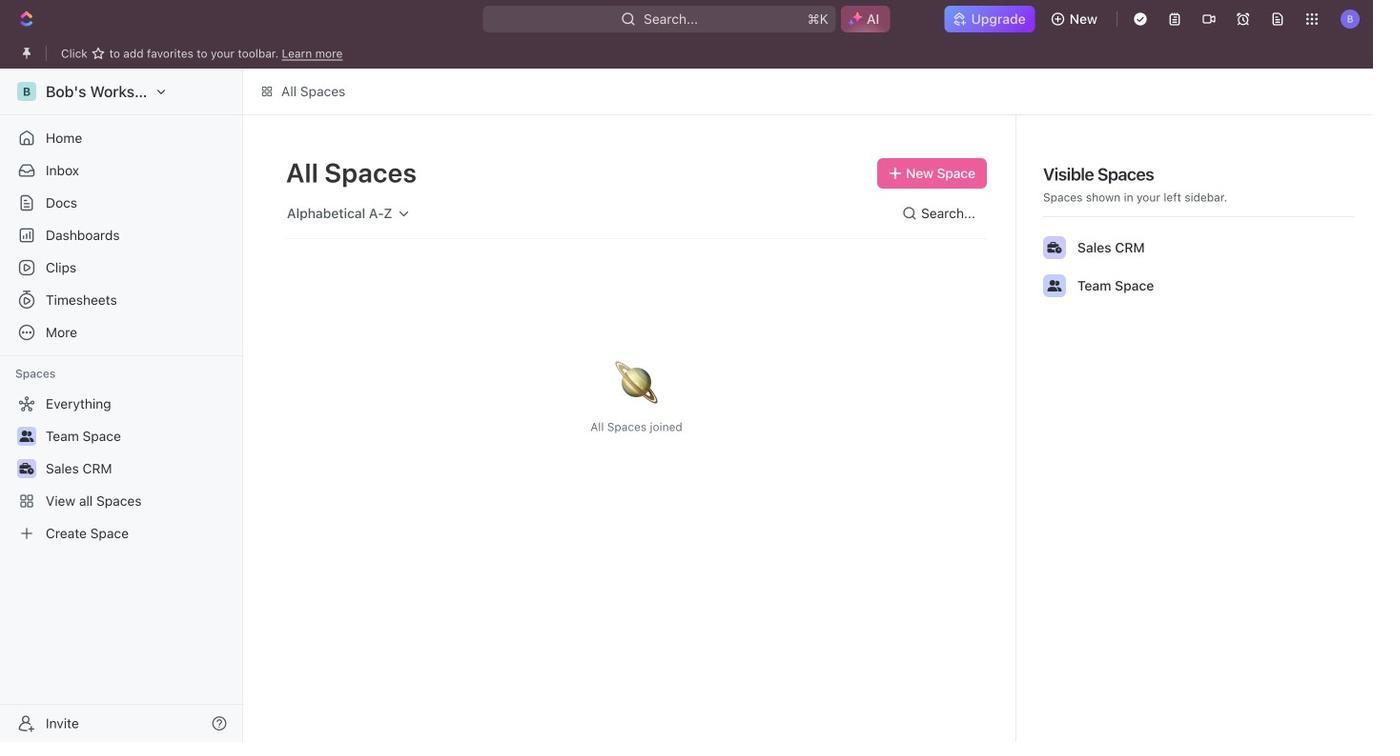 Task type: vqa. For each thing, say whether or not it's contained in the screenshot.
8686faf0v button
no



Task type: locate. For each thing, give the bounding box(es) containing it.
1 vertical spatial business time image
[[20, 463, 34, 475]]

tree
[[8, 389, 235, 549]]

1 horizontal spatial user group image
[[1048, 280, 1062, 292]]

tree inside "sidebar" navigation
[[8, 389, 235, 549]]

business time image inside "tree"
[[20, 463, 34, 475]]

user group image
[[1048, 280, 1062, 292], [20, 431, 34, 442]]

0 vertical spatial user group image
[[1048, 280, 1062, 292]]

business time image
[[1048, 242, 1062, 254], [20, 463, 34, 475]]

sidebar navigation
[[0, 69, 247, 743]]

user group image inside "tree"
[[20, 431, 34, 442]]

0 horizontal spatial business time image
[[20, 463, 34, 475]]

0 horizontal spatial user group image
[[20, 431, 34, 442]]

1 vertical spatial user group image
[[20, 431, 34, 442]]

0 vertical spatial business time image
[[1048, 242, 1062, 254]]



Task type: describe. For each thing, give the bounding box(es) containing it.
1 horizontal spatial business time image
[[1048, 242, 1062, 254]]

bob's workspace, , element
[[17, 82, 36, 101]]



